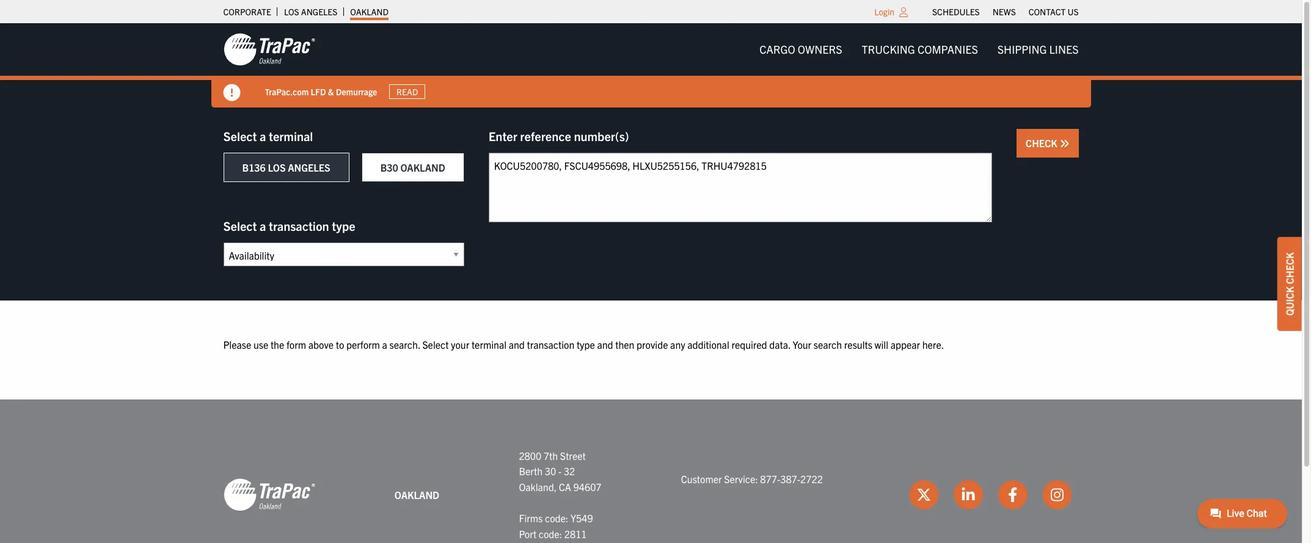 Task type: vqa. For each thing, say whether or not it's contained in the screenshot.
TERMINAL to the right
yes



Task type: describe. For each thing, give the bounding box(es) containing it.
search.
[[390, 339, 420, 351]]

quick check link
[[1278, 237, 1302, 331]]

0 vertical spatial terminal
[[269, 128, 313, 144]]

y549
[[571, 512, 593, 524]]

trucking companies
[[862, 42, 978, 56]]

oakland link
[[350, 3, 389, 20]]

0 vertical spatial oakland
[[350, 6, 389, 17]]

b136
[[242, 161, 266, 174]]

contact us
[[1029, 6, 1079, 17]]

footer containing 2800 7th street
[[0, 399, 1302, 543]]

menu bar containing cargo owners
[[750, 37, 1089, 62]]

service:
[[724, 473, 758, 485]]

any
[[671, 339, 686, 351]]

2800
[[519, 450, 542, 462]]

1 vertical spatial los
[[268, 161, 286, 174]]

firms code:  y549 port code:  2811
[[519, 512, 593, 540]]

lfd
[[311, 86, 326, 97]]

b30
[[381, 161, 398, 174]]

trapac.com
[[265, 86, 309, 97]]

oakland,
[[519, 481, 557, 493]]

Enter reference number(s) text field
[[489, 153, 992, 222]]

then
[[616, 339, 635, 351]]

light image
[[900, 7, 908, 17]]

owners
[[798, 42, 843, 56]]

banner containing cargo owners
[[0, 23, 1312, 108]]

shipping lines
[[998, 42, 1079, 56]]

additional
[[688, 339, 730, 351]]

2811
[[565, 528, 587, 540]]

please use the form above to perform a search. select your terminal and transaction type and then provide any additional required data. your search results will appear here.
[[223, 339, 944, 351]]

shipping lines link
[[988, 37, 1089, 62]]

1 vertical spatial type
[[577, 339, 595, 351]]

customer
[[681, 473, 722, 485]]

here.
[[923, 339, 944, 351]]

oakland inside footer
[[395, 489, 440, 501]]

demurrage
[[336, 86, 377, 97]]

0 vertical spatial code:
[[545, 512, 569, 524]]

-
[[559, 465, 562, 477]]

0 horizontal spatial type
[[332, 218, 355, 233]]

appear
[[891, 339, 920, 351]]

number(s)
[[574, 128, 629, 144]]

provide
[[637, 339, 668, 351]]

reference
[[520, 128, 571, 144]]

quick check
[[1284, 252, 1296, 316]]

quick
[[1284, 286, 1296, 316]]

select a transaction type
[[223, 218, 355, 233]]

solid image
[[223, 84, 241, 101]]

877-
[[761, 473, 781, 485]]

trapac.com lfd & demurrage
[[265, 86, 377, 97]]

your
[[451, 339, 470, 351]]

enter
[[489, 128, 518, 144]]

cargo owners
[[760, 42, 843, 56]]

search
[[814, 339, 842, 351]]

contact us link
[[1029, 3, 1079, 20]]

companies
[[918, 42, 978, 56]]

0 vertical spatial angeles
[[301, 6, 338, 17]]

lines
[[1050, 42, 1079, 56]]

above
[[308, 339, 334, 351]]

news
[[993, 6, 1016, 17]]

check inside quick check link
[[1284, 252, 1296, 284]]

a for terminal
[[260, 128, 266, 144]]

1 and from the left
[[509, 339, 525, 351]]

schedules link
[[933, 3, 980, 20]]

1 vertical spatial angeles
[[288, 161, 330, 174]]

your
[[793, 339, 812, 351]]

street
[[560, 450, 586, 462]]

news link
[[993, 3, 1016, 20]]

1 vertical spatial terminal
[[472, 339, 507, 351]]

94607
[[574, 481, 602, 493]]

schedules
[[933, 6, 980, 17]]

the
[[271, 339, 284, 351]]

us
[[1068, 6, 1079, 17]]

&
[[328, 86, 334, 97]]

1 vertical spatial transaction
[[527, 339, 575, 351]]



Task type: locate. For each thing, give the bounding box(es) containing it.
code:
[[545, 512, 569, 524], [539, 528, 562, 540]]

0 vertical spatial select
[[223, 128, 257, 144]]

1 horizontal spatial type
[[577, 339, 595, 351]]

berth
[[519, 465, 543, 477]]

type
[[332, 218, 355, 233], [577, 339, 595, 351]]

32
[[564, 465, 575, 477]]

0 horizontal spatial and
[[509, 339, 525, 351]]

angeles
[[301, 6, 338, 17], [288, 161, 330, 174]]

trucking companies link
[[852, 37, 988, 62]]

0 vertical spatial check
[[1026, 137, 1060, 149]]

form
[[287, 339, 306, 351]]

oakland image inside footer
[[223, 478, 315, 512]]

and left then
[[597, 339, 613, 351]]

menu bar down light image
[[750, 37, 1089, 62]]

a up b136
[[260, 128, 266, 144]]

a down b136
[[260, 218, 266, 233]]

a
[[260, 128, 266, 144], [260, 218, 266, 233], [382, 339, 387, 351]]

1 vertical spatial select
[[223, 218, 257, 233]]

code: up 2811
[[545, 512, 569, 524]]

30
[[545, 465, 556, 477]]

select for select a terminal
[[223, 128, 257, 144]]

contact
[[1029, 6, 1066, 17]]

1 horizontal spatial terminal
[[472, 339, 507, 351]]

2800 7th street berth 30 - 32 oakland, ca 94607
[[519, 450, 602, 493]]

0 vertical spatial type
[[332, 218, 355, 233]]

select down b136
[[223, 218, 257, 233]]

1 oakland image from the top
[[223, 32, 315, 67]]

los angeles link
[[284, 3, 338, 20]]

check
[[1026, 137, 1060, 149], [1284, 252, 1296, 284]]

enter reference number(s)
[[489, 128, 629, 144]]

a left search.
[[382, 339, 387, 351]]

2 vertical spatial a
[[382, 339, 387, 351]]

firms
[[519, 512, 543, 524]]

angeles left the oakland link
[[301, 6, 338, 17]]

2722
[[801, 473, 823, 485]]

login
[[875, 6, 895, 17]]

0 vertical spatial a
[[260, 128, 266, 144]]

0 vertical spatial transaction
[[269, 218, 329, 233]]

1 vertical spatial menu bar
[[750, 37, 1089, 62]]

solid image
[[1060, 139, 1070, 149]]

0 vertical spatial los
[[284, 6, 299, 17]]

trucking
[[862, 42, 915, 56]]

banner
[[0, 23, 1312, 108]]

results
[[845, 339, 873, 351]]

login link
[[875, 6, 895, 17]]

transaction
[[269, 218, 329, 233], [527, 339, 575, 351]]

1 vertical spatial a
[[260, 218, 266, 233]]

0 horizontal spatial transaction
[[269, 218, 329, 233]]

perform
[[347, 339, 380, 351]]

2 vertical spatial select
[[423, 339, 449, 351]]

oakland
[[350, 6, 389, 17], [401, 161, 445, 174], [395, 489, 440, 501]]

2 and from the left
[[597, 339, 613, 351]]

select a terminal
[[223, 128, 313, 144]]

1 horizontal spatial transaction
[[527, 339, 575, 351]]

0 horizontal spatial check
[[1026, 137, 1060, 149]]

corporate
[[223, 6, 271, 17]]

check inside check button
[[1026, 137, 1060, 149]]

data.
[[770, 339, 791, 351]]

los right the corporate
[[284, 6, 299, 17]]

menu bar
[[926, 3, 1085, 20], [750, 37, 1089, 62]]

customer service: 877-387-2722
[[681, 473, 823, 485]]

use
[[254, 339, 268, 351]]

a for transaction
[[260, 218, 266, 233]]

los angeles
[[284, 6, 338, 17]]

required
[[732, 339, 767, 351]]

2 vertical spatial oakland
[[395, 489, 440, 501]]

read
[[397, 86, 418, 97]]

b30 oakland
[[381, 161, 445, 174]]

los
[[284, 6, 299, 17], [268, 161, 286, 174]]

will
[[875, 339, 889, 351]]

menu bar containing schedules
[[926, 3, 1085, 20]]

code: right port
[[539, 528, 562, 540]]

1 vertical spatial oakland
[[401, 161, 445, 174]]

select up b136
[[223, 128, 257, 144]]

0 vertical spatial menu bar
[[926, 3, 1085, 20]]

terminal up b136 los angeles at the left
[[269, 128, 313, 144]]

ca
[[559, 481, 571, 493]]

0 vertical spatial oakland image
[[223, 32, 315, 67]]

angeles down the select a terminal
[[288, 161, 330, 174]]

select
[[223, 128, 257, 144], [223, 218, 257, 233], [423, 339, 449, 351]]

menu bar up shipping
[[926, 3, 1085, 20]]

to
[[336, 339, 344, 351]]

select for select a transaction type
[[223, 218, 257, 233]]

footer
[[0, 399, 1302, 543]]

1 horizontal spatial check
[[1284, 252, 1296, 284]]

cargo owners link
[[750, 37, 852, 62]]

cargo
[[760, 42, 796, 56]]

terminal right your
[[472, 339, 507, 351]]

shipping
[[998, 42, 1047, 56]]

1 vertical spatial check
[[1284, 252, 1296, 284]]

oakland image
[[223, 32, 315, 67], [223, 478, 315, 512]]

terminal
[[269, 128, 313, 144], [472, 339, 507, 351]]

port
[[519, 528, 537, 540]]

check button
[[1017, 129, 1079, 158]]

los right b136
[[268, 161, 286, 174]]

2 oakland image from the top
[[223, 478, 315, 512]]

read link
[[390, 84, 425, 99]]

1 vertical spatial code:
[[539, 528, 562, 540]]

0 horizontal spatial terminal
[[269, 128, 313, 144]]

7th
[[544, 450, 558, 462]]

1 vertical spatial oakland image
[[223, 478, 315, 512]]

1 horizontal spatial and
[[597, 339, 613, 351]]

corporate link
[[223, 3, 271, 20]]

please
[[223, 339, 251, 351]]

and right your
[[509, 339, 525, 351]]

select left your
[[423, 339, 449, 351]]

b136 los angeles
[[242, 161, 330, 174]]

and
[[509, 339, 525, 351], [597, 339, 613, 351]]

387-
[[781, 473, 801, 485]]



